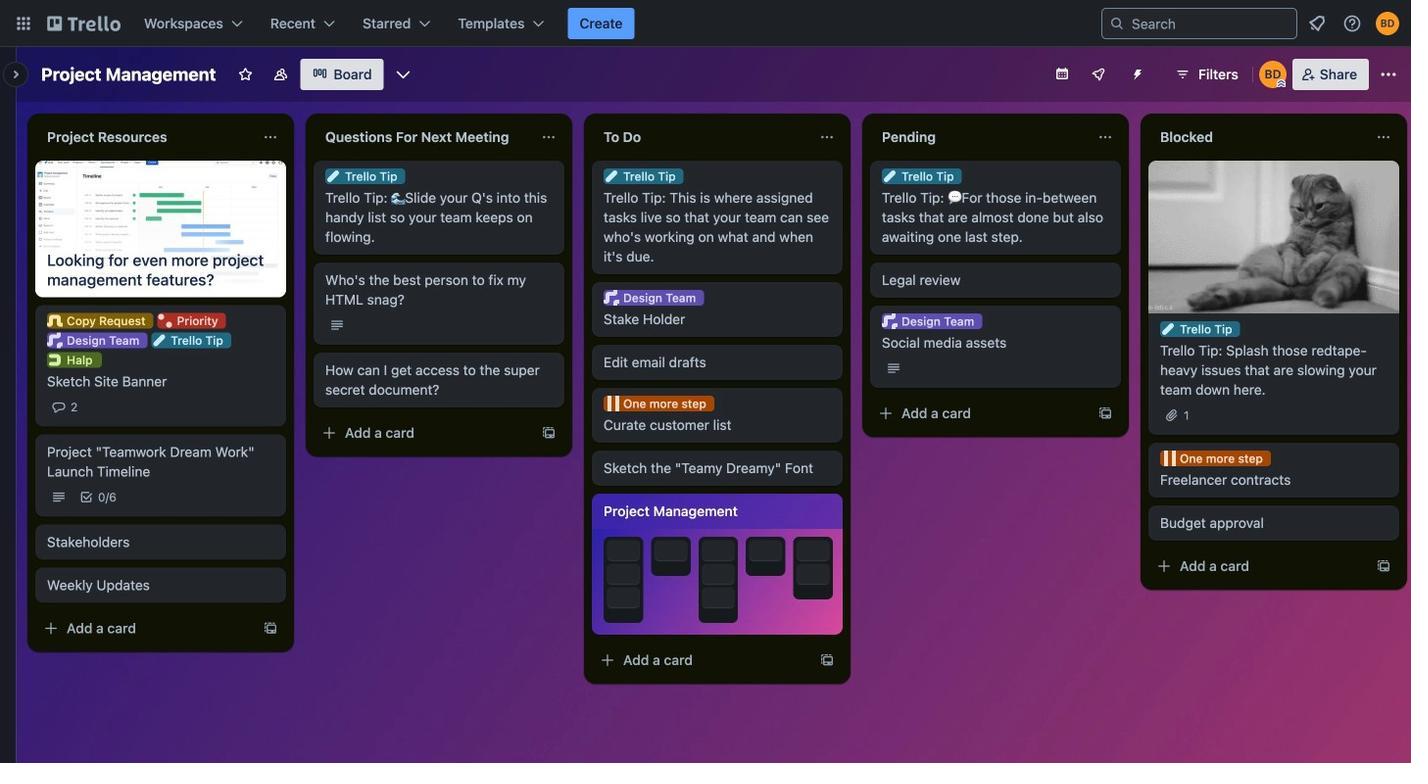 Task type: locate. For each thing, give the bounding box(es) containing it.
star or unstar board image
[[238, 67, 253, 82]]

None text field
[[35, 122, 255, 153]]

barb dwyer (barbdwyer3) image
[[1259, 61, 1287, 88]]

automation image
[[1130, 67, 1146, 82]]

barb dwyer (barbdwyer3) image
[[1376, 12, 1400, 35]]

customize views image
[[394, 65, 413, 84]]

color: red, title: "priority" element
[[157, 313, 226, 329]]

back to home image
[[47, 8, 121, 39]]

2 horizontal spatial color: purple, title: "design team" element
[[882, 314, 982, 329]]

workspace visible image
[[273, 67, 289, 82]]

0 vertical spatial color: orange, title: "one more step" element
[[604, 396, 714, 412]]

None text field
[[314, 122, 533, 153], [592, 122, 812, 153], [870, 122, 1090, 153], [314, 122, 533, 153], [592, 122, 812, 153], [870, 122, 1090, 153]]

1 horizontal spatial color: orange, title: "one more step" element
[[1161, 451, 1271, 467]]

create from template… image
[[1098, 406, 1114, 421], [541, 425, 557, 441], [1376, 559, 1392, 574], [263, 621, 278, 637], [819, 653, 835, 669]]

color: sky, title: "trello tip" element
[[325, 169, 405, 184], [604, 169, 684, 184], [882, 169, 962, 184], [1161, 321, 1241, 337], [151, 333, 231, 349]]

1 vertical spatial color: purple, title: "design team" element
[[882, 314, 982, 329]]

calendar power-up image
[[1055, 66, 1070, 81]]

0 vertical spatial color: purple, title: "design team" element
[[604, 290, 704, 306]]

color: purple, title: "design team" element
[[604, 290, 704, 306], [882, 314, 982, 329], [47, 333, 147, 349]]

color: yellow, title: "copy request" element
[[47, 313, 153, 329]]

0 horizontal spatial color: purple, title: "design team" element
[[47, 333, 147, 349]]

open information menu image
[[1343, 14, 1362, 33]]

color: orange, title: "one more step" element
[[604, 396, 714, 412], [1161, 451, 1271, 467]]

2 vertical spatial color: purple, title: "design team" element
[[47, 333, 147, 349]]

power ups image
[[1091, 67, 1107, 82]]

Search field
[[1125, 10, 1297, 37]]



Task type: vqa. For each thing, say whether or not it's contained in the screenshot.
the bottom Color: orange, title: "One more step" Element
yes



Task type: describe. For each thing, give the bounding box(es) containing it.
color: lime, title: "halp" element
[[47, 353, 102, 368]]

search image
[[1110, 16, 1125, 31]]

0 horizontal spatial color: orange, title: "one more step" element
[[604, 396, 714, 412]]

show menu image
[[1379, 65, 1399, 84]]

primary element
[[0, 0, 1412, 47]]

Board name text field
[[31, 59, 226, 90]]

1 vertical spatial color: orange, title: "one more step" element
[[1161, 451, 1271, 467]]

1 horizontal spatial color: purple, title: "design team" element
[[604, 290, 704, 306]]

0 notifications image
[[1306, 12, 1329, 35]]



